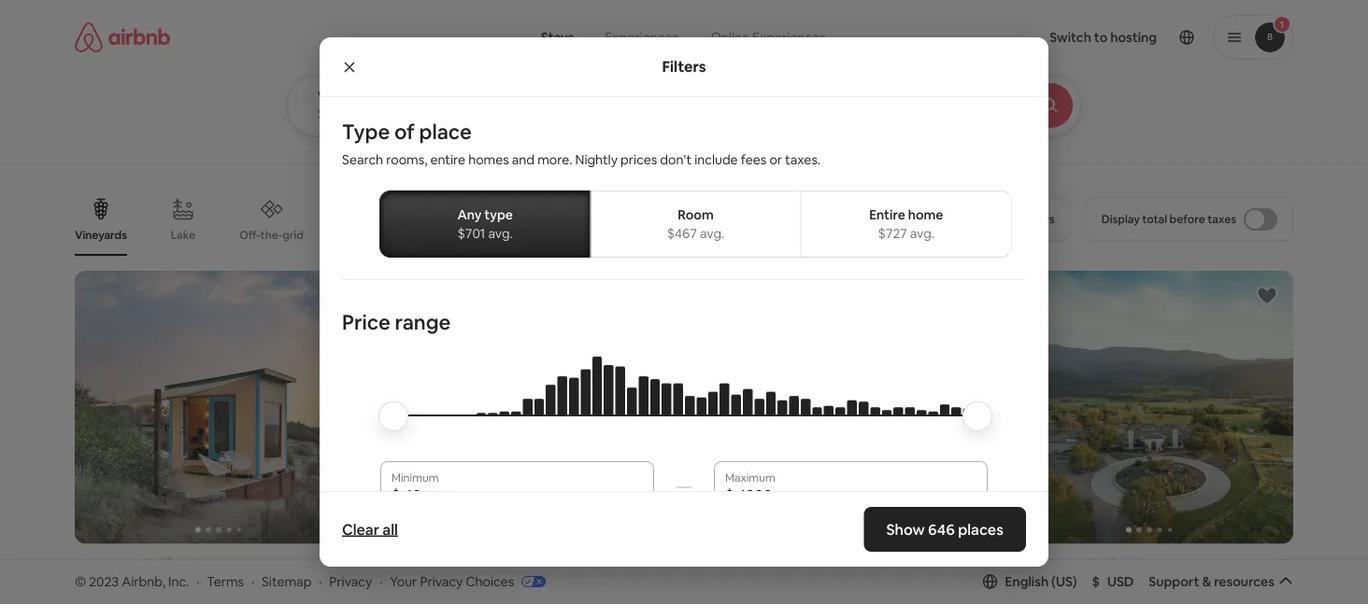 Task type: vqa. For each thing, say whether or not it's contained in the screenshot.


Task type: describe. For each thing, give the bounding box(es) containing it.
choices
[[466, 574, 514, 590]]

4.95 out of 5 average rating image
[[319, 555, 363, 574]]

aguanga, california 87 miles away
[[75, 555, 205, 593]]

privacy link
[[329, 574, 372, 590]]

grid
[[283, 228, 304, 242]]

avg. inside room ‎$467 avg.
[[700, 225, 725, 242]]

malibu, california 40 miles away
[[385, 555, 498, 593]]

vineyards
[[75, 228, 127, 243]]

support & resources button
[[1149, 574, 1294, 591]]

experiences inside button
[[605, 29, 679, 46]]

away for aguanga, california 87 miles away
[[130, 575, 163, 593]]

display
[[1102, 212, 1140, 227]]

stays tab panel
[[287, 75, 1133, 136]]

rooms,
[[386, 151, 428, 168]]

amazing for amazing views
[[580, 228, 627, 242]]

nightly
[[575, 151, 618, 168]]

or
[[770, 151, 783, 168]]

online experiences link
[[695, 19, 842, 56]]

‎$701
[[458, 225, 486, 242]]

pools
[[903, 228, 932, 243]]

show map button
[[622, 477, 746, 522]]

5.0 out of 5 average rating image
[[638, 555, 673, 574]]

include
[[695, 151, 738, 168]]

profile element
[[871, 0, 1294, 75]]

where
[[318, 89, 353, 103]]

castles
[[340, 228, 379, 243]]

malibu, for 36
[[696, 555, 742, 574]]

all
[[383, 520, 398, 539]]

40
[[385, 575, 402, 593]]

2 · from the left
[[251, 574, 254, 590]]

price
[[342, 309, 391, 336]]

filters
[[662, 57, 706, 76]]

show for show 646 places
[[887, 520, 925, 539]]

mansions
[[773, 228, 822, 243]]

2 horizontal spatial $
[[1092, 574, 1100, 591]]

entire
[[870, 207, 906, 223]]

sitemap
[[262, 574, 312, 590]]

$ for $ text field
[[725, 485, 734, 505]]

group for 87 miles away
[[75, 271, 363, 545]]

california inside "santa ynez, california 110 miles away"
[[1085, 555, 1148, 574]]

map
[[678, 491, 705, 508]]

any
[[457, 207, 482, 223]]

english (us) button
[[983, 574, 1077, 591]]

entire home ‎$727 avg.
[[870, 207, 944, 242]]

california for malibu, california 40 miles away
[[435, 555, 498, 574]]

away for malibu, california 40 miles away
[[441, 575, 474, 593]]

avg. for entire home ‎$727 avg.
[[910, 225, 935, 242]]

display total before taxes
[[1102, 212, 1237, 227]]

price range
[[342, 309, 451, 336]]

1 privacy from the left
[[329, 574, 372, 590]]

of
[[394, 118, 415, 145]]

your privacy choices
[[390, 574, 514, 590]]

off-
[[239, 228, 260, 242]]

(us)
[[1052, 574, 1077, 591]]

off-the-grid
[[239, 228, 304, 242]]

usd
[[1108, 574, 1134, 591]]

your privacy choices link
[[390, 574, 546, 592]]

any type ‎$701 avg.
[[457, 207, 513, 242]]

room
[[678, 207, 714, 223]]

online
[[711, 29, 750, 46]]

1 · from the left
[[196, 574, 200, 590]]

sitemap link
[[262, 574, 312, 590]]

california for malibu, california 36 miles away
[[745, 555, 809, 574]]

ynez,
[[1046, 555, 1082, 574]]

experiences button
[[589, 19, 695, 56]]

4.95
[[334, 555, 363, 574]]

$ usd
[[1092, 574, 1134, 591]]

english (us)
[[1005, 574, 1077, 591]]

support
[[1149, 574, 1200, 591]]

terms
[[207, 574, 244, 590]]

terms · sitemap · privacy ·
[[207, 574, 383, 590]]

boats
[[427, 228, 457, 243]]

omg!
[[700, 228, 731, 243]]

stays
[[541, 29, 574, 46]]

group for 110 miles away
[[1006, 271, 1294, 545]]

2023
[[89, 574, 119, 590]]

before
[[1170, 212, 1206, 227]]

miles for 40
[[405, 575, 438, 593]]

terms link
[[207, 574, 244, 590]]

5.0
[[653, 555, 673, 574]]

support & resources
[[1149, 574, 1275, 591]]

entire
[[430, 151, 466, 168]]

search
[[342, 151, 383, 168]]

don't
[[660, 151, 692, 168]]

miles inside "santa ynez, california 110 miles away"
[[1029, 575, 1062, 593]]

‎$727
[[878, 225, 907, 242]]

110
[[1006, 575, 1026, 593]]

show map
[[641, 491, 705, 508]]

4 · from the left
[[380, 574, 383, 590]]

santa
[[1006, 555, 1043, 574]]

show 646 places link
[[864, 508, 1026, 552]]



Task type: locate. For each thing, give the bounding box(es) containing it.
amazing down entire
[[854, 228, 901, 243]]

experiences right online
[[753, 29, 826, 46]]

experiences
[[605, 29, 679, 46], [753, 29, 826, 46]]

1 away from the left
[[130, 575, 163, 593]]

None search field
[[287, 0, 1133, 136]]

646
[[928, 520, 955, 539]]

1 horizontal spatial privacy
[[420, 574, 463, 590]]

$
[[392, 485, 401, 505], [725, 485, 734, 505], [1092, 574, 1100, 591]]

add to wishlist: santa ynez, california image
[[1256, 285, 1279, 308]]

0 horizontal spatial privacy
[[329, 574, 372, 590]]

2 away from the left
[[441, 575, 474, 593]]

2 california from the left
[[435, 555, 498, 574]]

show
[[641, 491, 675, 508], [887, 520, 925, 539]]

avg. for any type ‎$701 avg.
[[488, 225, 513, 242]]

36
[[696, 575, 712, 593]]

type of place search rooms, entire homes and more. nightly prices don't include fees or taxes.
[[342, 118, 821, 168]]

1 experiences from the left
[[605, 29, 679, 46]]

© 2023 airbnb, inc. ·
[[75, 574, 200, 590]]

1 california from the left
[[141, 555, 205, 574]]

more.
[[538, 151, 572, 168]]

avg. down home
[[910, 225, 935, 242]]

3 miles from the left
[[715, 575, 748, 593]]

2 experiences from the left
[[753, 29, 826, 46]]

Where field
[[318, 106, 562, 122]]

california for aguanga, california 87 miles away
[[141, 555, 205, 574]]

places
[[958, 520, 1004, 539]]

experiences up filters
[[605, 29, 679, 46]]

87
[[75, 575, 90, 593]]

1 miles from the left
[[93, 575, 127, 593]]

away left the inc.
[[130, 575, 163, 593]]

privacy right your
[[420, 574, 463, 590]]

show left 646 on the right
[[887, 520, 925, 539]]

prices
[[621, 151, 657, 168]]

1 horizontal spatial malibu,
[[696, 555, 742, 574]]

malibu, inside malibu, california 40 miles away
[[385, 555, 432, 574]]

show 646 places
[[887, 520, 1004, 539]]

inc.
[[168, 574, 189, 590]]

away inside malibu, california 36 miles away
[[751, 575, 784, 593]]

avg. down room
[[700, 225, 725, 242]]

4 california from the left
[[1085, 555, 1148, 574]]

type
[[342, 118, 390, 145]]

miles for 36
[[715, 575, 748, 593]]

0 horizontal spatial avg.
[[488, 225, 513, 242]]

· right the inc.
[[196, 574, 200, 590]]

privacy
[[329, 574, 372, 590], [420, 574, 463, 590]]

away right your
[[441, 575, 474, 593]]

miles inside malibu, california 40 miles away
[[405, 575, 438, 593]]

miles right 40
[[405, 575, 438, 593]]

miles
[[93, 575, 127, 593], [405, 575, 438, 593], [715, 575, 748, 593], [1029, 575, 1062, 593]]

show for show map
[[641, 491, 675, 508]]

4 away from the left
[[1065, 575, 1099, 593]]

miles down the aguanga,
[[93, 575, 127, 593]]

avg.
[[488, 225, 513, 242], [700, 225, 725, 242], [910, 225, 935, 242]]

total
[[1143, 212, 1168, 227]]

$ right map
[[725, 485, 734, 505]]

1 horizontal spatial experiences
[[753, 29, 826, 46]]

stays button
[[526, 19, 589, 56]]

away down ynez,
[[1065, 575, 1099, 593]]

1 horizontal spatial amazing
[[854, 228, 901, 243]]

· down '4.95 out of 5 average rating' icon
[[319, 574, 322, 590]]

away right 36
[[751, 575, 784, 593]]

malibu,
[[385, 555, 432, 574], [696, 555, 742, 574]]

taxes.
[[785, 151, 821, 168]]

california
[[141, 555, 205, 574], [435, 555, 498, 574], [745, 555, 809, 574], [1085, 555, 1148, 574]]

miles for 87
[[93, 575, 127, 593]]

2 malibu, from the left
[[696, 555, 742, 574]]

1 avg. from the left
[[488, 225, 513, 242]]

the-
[[260, 228, 283, 242]]

tab list inside filters dialog
[[380, 191, 1012, 258]]

airbnb,
[[122, 574, 165, 590]]

california inside malibu, california 40 miles away
[[435, 555, 498, 574]]

4.75 out of 5 average rating image
[[1251, 555, 1294, 574]]

2 miles from the left
[[405, 575, 438, 593]]

2 horizontal spatial avg.
[[910, 225, 935, 242]]

away
[[130, 575, 163, 593], [441, 575, 474, 593], [751, 575, 784, 593], [1065, 575, 1099, 593]]

fees
[[741, 151, 767, 168]]

1 horizontal spatial $
[[725, 485, 734, 505]]

$ text field
[[740, 486, 977, 505]]

away for malibu, california 36 miles away
[[751, 575, 784, 593]]

place
[[419, 118, 472, 145]]

malibu, california 36 miles away
[[696, 555, 809, 593]]

$ text field
[[406, 486, 643, 505]]

clear
[[342, 520, 379, 539]]

english
[[1005, 574, 1049, 591]]

4 miles from the left
[[1029, 575, 1062, 593]]

homes
[[468, 151, 509, 168]]

type
[[485, 207, 513, 223]]

views
[[630, 228, 659, 242]]

display total before taxes button
[[1086, 197, 1294, 242]]

avg. inside the entire home ‎$727 avg.
[[910, 225, 935, 242]]

malibu, up 36
[[696, 555, 742, 574]]

0 vertical spatial show
[[641, 491, 675, 508]]

3 away from the left
[[751, 575, 784, 593]]

privacy down 4.95
[[329, 574, 372, 590]]

0 horizontal spatial show
[[641, 491, 675, 508]]

your
[[390, 574, 417, 590]]

$ left usd
[[1092, 574, 1100, 591]]

away inside aguanga, california 87 miles away
[[130, 575, 163, 593]]

· left 40
[[380, 574, 383, 590]]

1 horizontal spatial show
[[887, 520, 925, 539]]

3 avg. from the left
[[910, 225, 935, 242]]

0 horizontal spatial $
[[392, 485, 401, 505]]

clear all
[[342, 520, 398, 539]]

$ for $ text box
[[392, 485, 401, 505]]

miles down ynez,
[[1029, 575, 1062, 593]]

avg. inside any type ‎$701 avg.
[[488, 225, 513, 242]]

malibu, inside malibu, california 36 miles away
[[696, 555, 742, 574]]

room ‎$467 avg.
[[667, 207, 725, 242]]

show inside button
[[641, 491, 675, 508]]

$ up 'all'
[[392, 485, 401, 505]]

california inside aguanga, california 87 miles away
[[141, 555, 205, 574]]

group for 36 miles away
[[696, 271, 983, 545]]

4.75
[[1266, 555, 1294, 574]]

show inside filters dialog
[[887, 520, 925, 539]]

filters dialog
[[320, 37, 1049, 605]]

1 horizontal spatial avg.
[[700, 225, 725, 242]]

miles right 36
[[715, 575, 748, 593]]

©
[[75, 574, 86, 590]]

aguanga,
[[75, 555, 138, 574]]

range
[[395, 309, 451, 336]]

none search field containing stays
[[287, 0, 1133, 136]]

group
[[75, 183, 973, 256], [75, 271, 363, 545], [385, 271, 673, 545], [696, 271, 983, 545], [1006, 271, 1294, 545]]

amazing for amazing pools
[[854, 228, 901, 243]]

home
[[908, 207, 944, 223]]

clear all button
[[333, 511, 407, 549]]

show left map
[[641, 491, 675, 508]]

avg. down type
[[488, 225, 513, 242]]

taxes
[[1208, 212, 1237, 227]]

lake
[[171, 228, 196, 243]]

3 · from the left
[[319, 574, 322, 590]]

1 malibu, from the left
[[385, 555, 432, 574]]

0 horizontal spatial malibu,
[[385, 555, 432, 574]]

amazing left views
[[580, 228, 627, 242]]

amazing pools
[[854, 228, 932, 243]]

1 vertical spatial show
[[887, 520, 925, 539]]

away inside "santa ynez, california 110 miles away"
[[1065, 575, 1099, 593]]

·
[[196, 574, 200, 590], [251, 574, 254, 590], [319, 574, 322, 590], [380, 574, 383, 590]]

away inside malibu, california 40 miles away
[[441, 575, 474, 593]]

malibu, for 40
[[385, 555, 432, 574]]

3 california from the left
[[745, 555, 809, 574]]

what can we help you find? tab list
[[526, 19, 695, 56]]

2 privacy from the left
[[420, 574, 463, 590]]

&
[[1203, 574, 1212, 591]]

miles inside aguanga, california 87 miles away
[[93, 575, 127, 593]]

0 horizontal spatial experiences
[[605, 29, 679, 46]]

group containing off-the-grid
[[75, 183, 973, 256]]

tab list
[[380, 191, 1012, 258]]

group for 40 miles away
[[385, 271, 673, 545]]

amazing views
[[580, 228, 659, 242]]

tab list containing any type
[[380, 191, 1012, 258]]

malibu, up your
[[385, 555, 432, 574]]

amazing
[[580, 228, 627, 242], [854, 228, 901, 243]]

santa ynez, california 110 miles away
[[1006, 555, 1148, 593]]

cabins
[[506, 228, 542, 243]]

0 horizontal spatial amazing
[[580, 228, 627, 242]]

california inside malibu, california 36 miles away
[[745, 555, 809, 574]]

most stays cost more than $300 per night. image
[[395, 357, 973, 470]]

2 avg. from the left
[[700, 225, 725, 242]]

resources
[[1214, 574, 1275, 591]]

‎$467
[[667, 225, 697, 242]]

miles inside malibu, california 36 miles away
[[715, 575, 748, 593]]

· right terms link
[[251, 574, 254, 590]]



